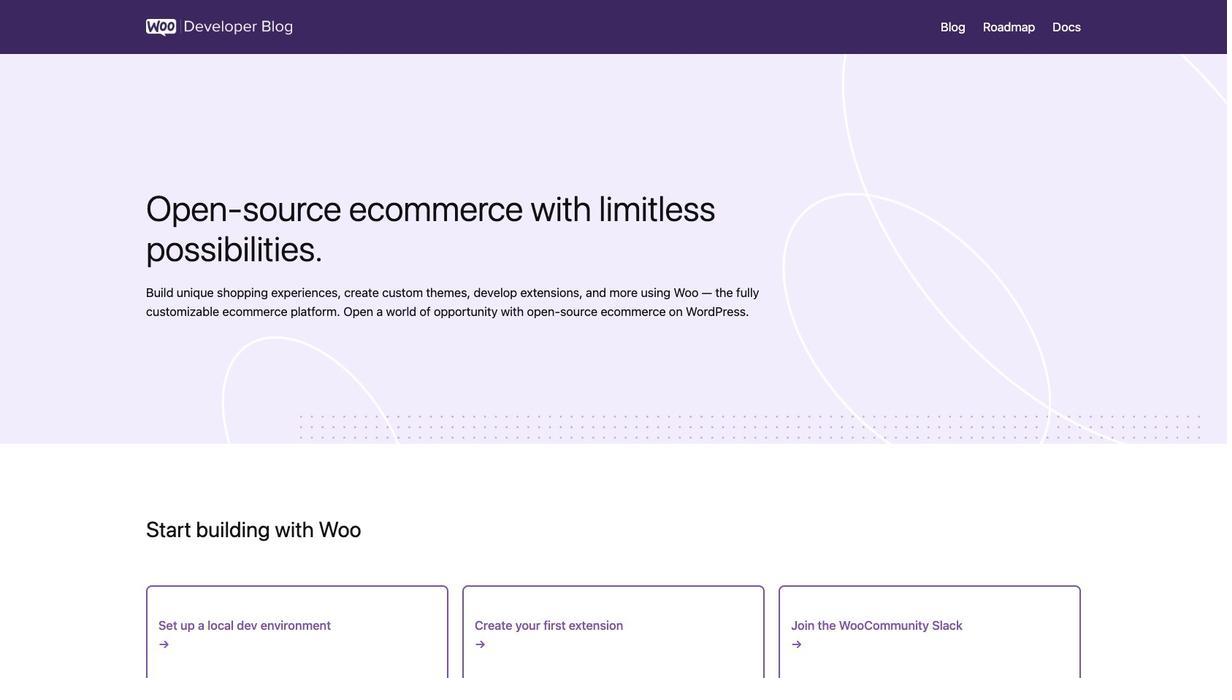 Task type: vqa. For each thing, say whether or not it's contained in the screenshot.
search field
yes



Task type: describe. For each thing, give the bounding box(es) containing it.
woo developer blog image
[[146, 19, 292, 37]]



Task type: locate. For each thing, give the bounding box(es) containing it.
form
[[64, 35, 1164, 80]]

close search results image
[[1134, 48, 1151, 66]]

None search field
[[64, 35, 1122, 80]]



